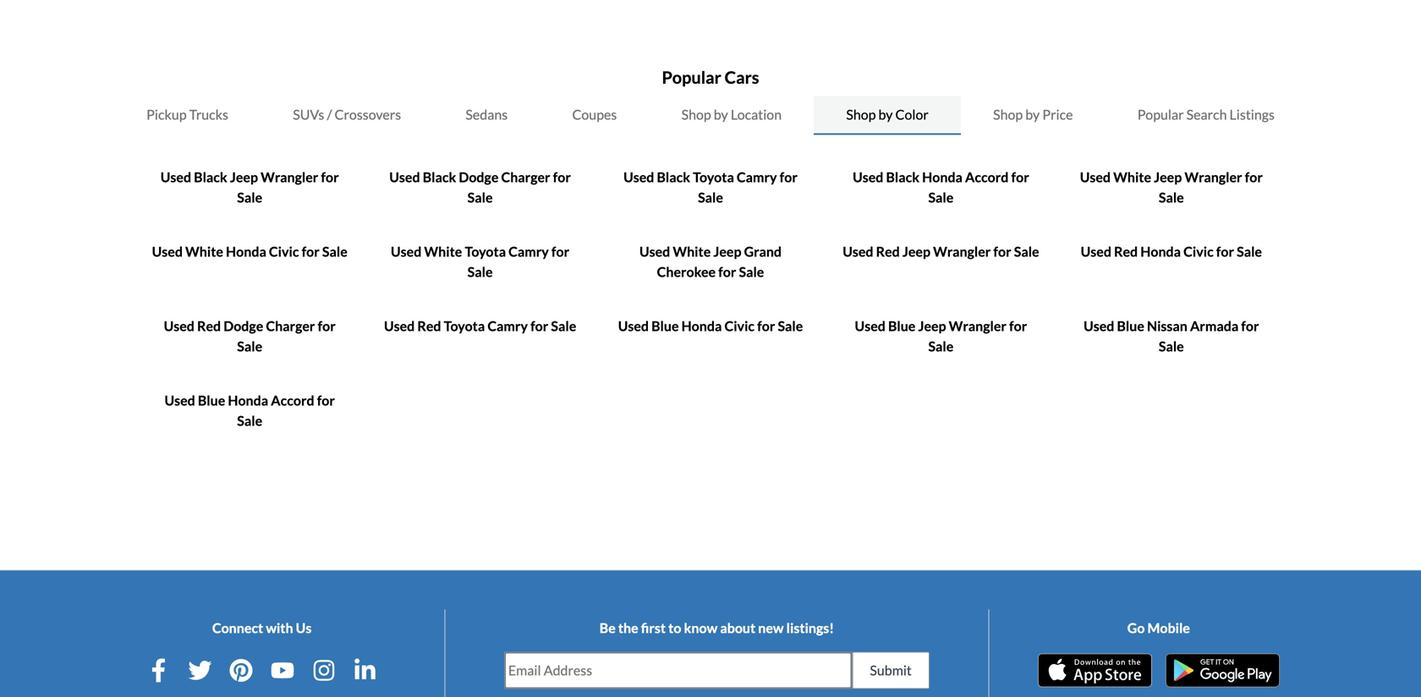 Task type: describe. For each thing, give the bounding box(es) containing it.
for for used white jeep wrangler for sale
[[1245, 169, 1263, 185]]

location
[[731, 106, 782, 123]]

nissan
[[1147, 318, 1188, 334]]

used red honda civic for sale
[[1081, 243, 1262, 260]]

red for dodge
[[197, 318, 221, 334]]

about
[[720, 620, 756, 636]]

/
[[327, 106, 332, 123]]

used for used white honda civic for sale
[[152, 243, 183, 260]]

black for jeep
[[194, 169, 227, 185]]

the
[[618, 620, 639, 636]]

wrangler for used red jeep wrangler for sale
[[933, 243, 991, 260]]

used red dodge charger for sale link
[[164, 318, 336, 354]]

used white honda civic for sale link
[[152, 243, 348, 260]]

used red jeep wrangler for sale
[[843, 243, 1039, 260]]

shop for shop by price
[[993, 106, 1023, 123]]

used red honda civic for sale link
[[1081, 243, 1262, 260]]

used blue honda civic for sale link
[[618, 318, 803, 334]]

coupes
[[572, 106, 617, 123]]

jeep for used black jeep wrangler for sale
[[230, 169, 258, 185]]

search
[[1187, 106, 1227, 123]]

accord for used blue honda accord for sale
[[271, 392, 314, 409]]

used for used black jeep wrangler for sale
[[161, 169, 191, 185]]

popular cars
[[662, 67, 759, 88]]

used blue honda accord for sale link
[[165, 392, 335, 429]]

red for honda
[[1114, 243, 1138, 260]]

for for used black dodge charger for sale
[[553, 169, 571, 185]]

white for used white toyota camry for sale
[[424, 243, 462, 260]]

price
[[1043, 106, 1073, 123]]

youtube image
[[271, 659, 294, 682]]

shop by color
[[846, 106, 929, 123]]

jeep for used white jeep wrangler for sale
[[1154, 169, 1182, 185]]

used blue jeep wrangler for sale link
[[855, 318, 1027, 354]]

used white jeep wrangler for sale
[[1080, 169, 1263, 206]]

go
[[1128, 620, 1145, 636]]

charger for used black dodge charger for sale
[[501, 169, 550, 185]]

wrangler for used black jeep wrangler for sale
[[261, 169, 318, 185]]

popular for popular cars
[[662, 67, 722, 88]]

used white jeep grand cherokee for sale link
[[640, 243, 782, 280]]

charger for used red dodge charger for sale
[[266, 318, 315, 334]]

new
[[758, 620, 784, 636]]

with
[[266, 620, 293, 636]]

crossovers
[[335, 106, 401, 123]]

pickup trucks
[[146, 106, 228, 123]]

used black toyota camry for sale
[[624, 169, 798, 206]]

used for used blue honda accord for sale
[[165, 392, 195, 409]]

submit
[[870, 662, 912, 679]]

used for used red jeep wrangler for sale
[[843, 243, 874, 260]]

white for used white honda civic for sale
[[185, 243, 223, 260]]

honda for used blue honda accord for sale
[[228, 392, 268, 409]]

honda for used white honda civic for sale
[[226, 243, 266, 260]]

camry for used black toyota camry for sale
[[737, 169, 777, 185]]

sale for used red toyota camry for sale
[[551, 318, 576, 334]]

used for used black toyota camry for sale
[[624, 169, 654, 185]]

armada
[[1190, 318, 1239, 334]]

blue for used blue nissan armada for sale
[[1117, 318, 1145, 334]]

civic for blue
[[725, 318, 755, 334]]

for for used red jeep wrangler for sale
[[994, 243, 1012, 260]]

for for used red dodge charger for sale
[[318, 318, 336, 334]]

used black jeep wrangler for sale
[[161, 169, 339, 206]]

sale for used blue nissan armada for sale
[[1159, 338, 1184, 354]]

listings!
[[787, 620, 834, 636]]

for for used blue nissan armada for sale
[[1241, 318, 1259, 334]]

shop by price
[[993, 106, 1073, 123]]

used blue honda accord for sale
[[165, 392, 335, 429]]

used red toyota camry for sale
[[384, 318, 576, 334]]

blue for used blue honda accord for sale
[[198, 392, 225, 409]]

shop by location
[[682, 106, 782, 123]]

by for color
[[879, 106, 893, 123]]

sale for used blue honda accord for sale
[[237, 412, 262, 429]]

white for used white jeep grand cherokee for sale
[[673, 243, 711, 260]]

used red jeep wrangler for sale link
[[843, 243, 1039, 260]]

used for used blue honda civic for sale
[[618, 318, 649, 334]]

for inside used white jeep grand cherokee for sale
[[718, 264, 736, 280]]

sale for used white honda civic for sale
[[322, 243, 348, 260]]

sale for used blue honda civic for sale
[[778, 318, 803, 334]]

used blue honda civic for sale
[[618, 318, 803, 334]]

honda for used black honda accord for sale
[[922, 169, 963, 185]]

listings
[[1230, 106, 1275, 123]]

wrangler for used blue jeep wrangler for sale
[[949, 318, 1007, 334]]

for for used red honda civic for sale
[[1216, 243, 1234, 260]]

used black jeep wrangler for sale link
[[161, 169, 339, 206]]

first
[[641, 620, 666, 636]]

used white honda civic for sale
[[152, 243, 348, 260]]

pickup
[[146, 106, 187, 123]]

honda for used red honda civic for sale
[[1141, 243, 1181, 260]]

used white jeep grand cherokee for sale
[[640, 243, 782, 280]]

black for dodge
[[423, 169, 456, 185]]

connect with us
[[212, 620, 312, 636]]



Task type: vqa. For each thing, say whether or not it's contained in the screenshot.
the top Popular
yes



Task type: locate. For each thing, give the bounding box(es) containing it.
know
[[684, 620, 718, 636]]

accord for used black honda accord for sale
[[965, 169, 1009, 185]]

by left price
[[1026, 106, 1040, 123]]

wrangler
[[261, 169, 318, 185], [1185, 169, 1243, 185], [933, 243, 991, 260], [949, 318, 1007, 334]]

used black dodge charger for sale
[[389, 169, 571, 206]]

blue inside used blue honda accord for sale
[[198, 392, 225, 409]]

civic for white
[[269, 243, 299, 260]]

submit button
[[852, 652, 930, 689]]

for for used black toyota camry for sale
[[780, 169, 798, 185]]

0 vertical spatial camry
[[737, 169, 777, 185]]

used blue nissan armada for sale link
[[1084, 318, 1259, 354]]

jeep for used white jeep grand cherokee for sale
[[714, 243, 742, 260]]

camry for used red toyota camry for sale
[[488, 318, 528, 334]]

by left location
[[714, 106, 728, 123]]

by for price
[[1026, 106, 1040, 123]]

go mobile
[[1128, 620, 1190, 636]]

used white jeep wrangler for sale link
[[1080, 169, 1263, 206]]

used inside 'used black toyota camry for sale'
[[624, 169, 654, 185]]

for inside used white jeep wrangler for sale
[[1245, 169, 1263, 185]]

1 horizontal spatial civic
[[725, 318, 755, 334]]

honda down used black jeep wrangler for sale link
[[226, 243, 266, 260]]

3 shop from the left
[[993, 106, 1023, 123]]

sale for used white toyota camry for sale
[[468, 264, 493, 280]]

for inside the used black dodge charger for sale
[[553, 169, 571, 185]]

1 by from the left
[[714, 106, 728, 123]]

sale inside used white toyota camry for sale
[[468, 264, 493, 280]]

blue inside used blue jeep wrangler for sale
[[888, 318, 916, 334]]

suvs
[[293, 106, 324, 123]]

charger
[[501, 169, 550, 185], [266, 318, 315, 334]]

cars
[[725, 67, 759, 88]]

sale for used red dodge charger for sale
[[237, 338, 262, 354]]

1 vertical spatial camry
[[509, 243, 549, 260]]

sale for used blue jeep wrangler for sale
[[929, 338, 954, 354]]

red for toyota
[[417, 318, 441, 334]]

shop left color
[[846, 106, 876, 123]]

used inside used white toyota camry for sale
[[391, 243, 422, 260]]

used white toyota camry for sale
[[391, 243, 570, 280]]

honda for used blue honda civic for sale
[[682, 318, 722, 334]]

used black dodge charger for sale link
[[389, 169, 571, 206]]

white inside used white jeep wrangler for sale
[[1114, 169, 1152, 185]]

for for used blue honda accord for sale
[[317, 392, 335, 409]]

charger inside used red dodge charger for sale
[[266, 318, 315, 334]]

for for used black honda accord for sale
[[1011, 169, 1029, 185]]

0 vertical spatial accord
[[965, 169, 1009, 185]]

used inside used blue jeep wrangler for sale
[[855, 318, 886, 334]]

sale inside used white jeep grand cherokee for sale
[[739, 264, 764, 280]]

used inside used blue honda accord for sale
[[165, 392, 195, 409]]

jeep down used red jeep wrangler for sale link
[[918, 318, 946, 334]]

used for used blue jeep wrangler for sale
[[855, 318, 886, 334]]

accord down used red dodge charger for sale
[[271, 392, 314, 409]]

used inside used black honda accord for sale
[[853, 169, 884, 185]]

white down the used black dodge charger for sale
[[424, 243, 462, 260]]

black for honda
[[886, 169, 920, 185]]

for for used blue jeep wrangler for sale
[[1009, 318, 1027, 334]]

used for used black honda accord for sale
[[853, 169, 884, 185]]

for for used white toyota camry for sale
[[552, 243, 570, 260]]

suvs / crossovers
[[293, 106, 401, 123]]

used blue jeep wrangler for sale
[[855, 318, 1027, 354]]

sedans
[[466, 106, 508, 123]]

be
[[600, 620, 616, 636]]

dodge down used white honda civic for sale link at the top left of page
[[224, 318, 263, 334]]

jeep for used blue jeep wrangler for sale
[[918, 318, 946, 334]]

used blue nissan armada for sale
[[1084, 318, 1259, 354]]

used inside used red dodge charger for sale
[[164, 318, 195, 334]]

sale for used black jeep wrangler for sale
[[237, 189, 262, 206]]

blue inside used blue nissan armada for sale
[[1117, 318, 1145, 334]]

1 shop from the left
[[682, 106, 711, 123]]

sale inside used black honda accord for sale
[[929, 189, 954, 206]]

for inside used black honda accord for sale
[[1011, 169, 1029, 185]]

1 black from the left
[[194, 169, 227, 185]]

by
[[714, 106, 728, 123], [879, 106, 893, 123], [1026, 106, 1040, 123]]

get it on google play image
[[1166, 654, 1280, 687]]

for for used blue honda civic for sale
[[757, 318, 775, 334]]

2 horizontal spatial shop
[[993, 106, 1023, 123]]

used for used red dodge charger for sale
[[164, 318, 195, 334]]

sale for used black toyota camry for sale
[[698, 189, 723, 206]]

used
[[161, 169, 191, 185], [389, 169, 420, 185], [624, 169, 654, 185], [853, 169, 884, 185], [1080, 169, 1111, 185], [152, 243, 183, 260], [391, 243, 422, 260], [640, 243, 670, 260], [843, 243, 874, 260], [1081, 243, 1112, 260], [164, 318, 195, 334], [384, 318, 415, 334], [618, 318, 649, 334], [855, 318, 886, 334], [1084, 318, 1115, 334], [165, 392, 195, 409]]

black
[[194, 169, 227, 185], [423, 169, 456, 185], [657, 169, 690, 185], [886, 169, 920, 185]]

sale inside used blue nissan armada for sale
[[1159, 338, 1184, 354]]

0 horizontal spatial popular
[[662, 67, 722, 88]]

wrangler down search
[[1185, 169, 1243, 185]]

2 black from the left
[[423, 169, 456, 185]]

used for used white toyota camry for sale
[[391, 243, 422, 260]]

sale for used black honda accord for sale
[[929, 189, 954, 206]]

jeep inside used black jeep wrangler for sale
[[230, 169, 258, 185]]

us
[[296, 620, 312, 636]]

wrangler for used white jeep wrangler for sale
[[1185, 169, 1243, 185]]

2 by from the left
[[879, 106, 893, 123]]

charger inside the used black dodge charger for sale
[[501, 169, 550, 185]]

camry inside used white toyota camry for sale
[[509, 243, 549, 260]]

0 horizontal spatial by
[[714, 106, 728, 123]]

2 vertical spatial toyota
[[444, 318, 485, 334]]

0 horizontal spatial charger
[[266, 318, 315, 334]]

4 black from the left
[[886, 169, 920, 185]]

by left color
[[879, 106, 893, 123]]

sale inside used black jeep wrangler for sale
[[237, 189, 262, 206]]

honda down used white jeep wrangler for sale link
[[1141, 243, 1181, 260]]

jeep up used white honda civic for sale link at the top left of page
[[230, 169, 258, 185]]

for inside used black jeep wrangler for sale
[[321, 169, 339, 185]]

2 horizontal spatial by
[[1026, 106, 1040, 123]]

1 vertical spatial accord
[[271, 392, 314, 409]]

1 horizontal spatial dodge
[[459, 169, 499, 185]]

camry
[[737, 169, 777, 185], [509, 243, 549, 260], [488, 318, 528, 334]]

popular search listings
[[1138, 106, 1275, 123]]

black inside used black jeep wrangler for sale
[[194, 169, 227, 185]]

2 shop from the left
[[846, 106, 876, 123]]

by for location
[[714, 106, 728, 123]]

toyota down shop by location
[[693, 169, 734, 185]]

camry for used white toyota camry for sale
[[509, 243, 549, 260]]

toyota for black
[[693, 169, 734, 185]]

white up cherokee on the top of page
[[673, 243, 711, 260]]

toyota for white
[[465, 243, 506, 260]]

shop down popular cars at the top of the page
[[682, 106, 711, 123]]

1 vertical spatial popular
[[1138, 106, 1184, 123]]

sale
[[237, 189, 262, 206], [468, 189, 493, 206], [698, 189, 723, 206], [929, 189, 954, 206], [1159, 189, 1184, 206], [322, 243, 348, 260], [1014, 243, 1039, 260], [1237, 243, 1262, 260], [468, 264, 493, 280], [739, 264, 764, 280], [551, 318, 576, 334], [778, 318, 803, 334], [237, 338, 262, 354], [929, 338, 954, 354], [1159, 338, 1184, 354], [237, 412, 262, 429]]

civic down used white jeep grand cherokee for sale
[[725, 318, 755, 334]]

used inside used black jeep wrangler for sale
[[161, 169, 191, 185]]

used inside used blue nissan armada for sale
[[1084, 318, 1115, 334]]

used for used red honda civic for sale
[[1081, 243, 1112, 260]]

honda down used red dodge charger for sale
[[228, 392, 268, 409]]

toyota for red
[[444, 318, 485, 334]]

used black honda accord for sale link
[[853, 169, 1029, 206]]

wrangler down used red jeep wrangler for sale link
[[949, 318, 1007, 334]]

sale inside used blue jeep wrangler for sale
[[929, 338, 954, 354]]

sale for used black dodge charger for sale
[[468, 189, 493, 206]]

trucks
[[189, 106, 228, 123]]

instagram image
[[312, 659, 336, 682]]

0 horizontal spatial accord
[[271, 392, 314, 409]]

jeep inside used blue jeep wrangler for sale
[[918, 318, 946, 334]]

download on the app store image
[[1038, 654, 1152, 687]]

shop for shop by color
[[846, 106, 876, 123]]

popular
[[662, 67, 722, 88], [1138, 106, 1184, 123]]

used for used white jeep grand cherokee for sale
[[640, 243, 670, 260]]

jeep inside used white jeep wrangler for sale
[[1154, 169, 1182, 185]]

toyota
[[693, 169, 734, 185], [465, 243, 506, 260], [444, 318, 485, 334]]

for inside used red dodge charger for sale
[[318, 318, 336, 334]]

sale for used white jeep wrangler for sale
[[1159, 189, 1184, 206]]

sale for used red jeep wrangler for sale
[[1014, 243, 1039, 260]]

0 horizontal spatial shop
[[682, 106, 711, 123]]

0 vertical spatial popular
[[662, 67, 722, 88]]

blue down used red jeep wrangler for sale link
[[888, 318, 916, 334]]

0 vertical spatial dodge
[[459, 169, 499, 185]]

dodge for black
[[459, 169, 499, 185]]

1 vertical spatial toyota
[[465, 243, 506, 260]]

for for used black jeep wrangler for sale
[[321, 169, 339, 185]]

toyota down the used black dodge charger for sale
[[465, 243, 506, 260]]

0 horizontal spatial civic
[[269, 243, 299, 260]]

be the first to know about new listings!
[[600, 620, 834, 636]]

accord down shop by price
[[965, 169, 1009, 185]]

1 vertical spatial charger
[[266, 318, 315, 334]]

for inside used blue nissan armada for sale
[[1241, 318, 1259, 334]]

1 horizontal spatial by
[[879, 106, 893, 123]]

shop left price
[[993, 106, 1023, 123]]

0 vertical spatial toyota
[[693, 169, 734, 185]]

wrangler down used black honda accord for sale
[[933, 243, 991, 260]]

dodge inside used red dodge charger for sale
[[224, 318, 263, 334]]

used inside used white jeep wrangler for sale
[[1080, 169, 1111, 185]]

honda down color
[[922, 169, 963, 185]]

camry down the used black dodge charger for sale
[[509, 243, 549, 260]]

used black toyota camry for sale link
[[624, 169, 798, 206]]

jeep for used red jeep wrangler for sale
[[903, 243, 931, 260]]

used for used white jeep wrangler for sale
[[1080, 169, 1111, 185]]

0 vertical spatial charger
[[501, 169, 550, 185]]

0 horizontal spatial dodge
[[224, 318, 263, 334]]

white inside used white toyota camry for sale
[[424, 243, 462, 260]]

Email Address email field
[[505, 653, 851, 688]]

blue down used red dodge charger for sale
[[198, 392, 225, 409]]

blue for used blue jeep wrangler for sale
[[888, 318, 916, 334]]

honda inside used black honda accord for sale
[[922, 169, 963, 185]]

wrangler inside used white jeep wrangler for sale
[[1185, 169, 1243, 185]]

accord inside used black honda accord for sale
[[965, 169, 1009, 185]]

for
[[321, 169, 339, 185], [553, 169, 571, 185], [780, 169, 798, 185], [1011, 169, 1029, 185], [1245, 169, 1263, 185], [302, 243, 320, 260], [552, 243, 570, 260], [994, 243, 1012, 260], [1216, 243, 1234, 260], [718, 264, 736, 280], [318, 318, 336, 334], [531, 318, 549, 334], [757, 318, 775, 334], [1009, 318, 1027, 334], [1241, 318, 1259, 334], [317, 392, 335, 409]]

wrangler inside used black jeep wrangler for sale
[[261, 169, 318, 185]]

sale inside 'used black toyota camry for sale'
[[698, 189, 723, 206]]

blue for used blue honda civic for sale
[[652, 318, 679, 334]]

civic down used black jeep wrangler for sale link
[[269, 243, 299, 260]]

accord
[[965, 169, 1009, 185], [271, 392, 314, 409]]

black inside 'used black toyota camry for sale'
[[657, 169, 690, 185]]

black for toyota
[[657, 169, 690, 185]]

to
[[669, 620, 681, 636]]

used inside the used black dodge charger for sale
[[389, 169, 420, 185]]

for inside used blue jeep wrangler for sale
[[1009, 318, 1027, 334]]

2 horizontal spatial civic
[[1184, 243, 1214, 260]]

grand
[[744, 243, 782, 260]]

2 vertical spatial camry
[[488, 318, 528, 334]]

1 horizontal spatial charger
[[501, 169, 550, 185]]

blue down cherokee on the top of page
[[652, 318, 679, 334]]

camry down used white toyota camry for sale on the top left of the page
[[488, 318, 528, 334]]

sale inside used red dodge charger for sale
[[237, 338, 262, 354]]

for inside used white toyota camry for sale
[[552, 243, 570, 260]]

white down used black jeep wrangler for sale link
[[185, 243, 223, 260]]

popular left search
[[1138, 106, 1184, 123]]

red inside used red dodge charger for sale
[[197, 318, 221, 334]]

1 horizontal spatial accord
[[965, 169, 1009, 185]]

used red toyota camry for sale link
[[384, 318, 576, 334]]

blue left nissan
[[1117, 318, 1145, 334]]

white for used white jeep wrangler for sale
[[1114, 169, 1152, 185]]

used red dodge charger for sale
[[164, 318, 336, 354]]

civic for red
[[1184, 243, 1214, 260]]

pinterest image
[[229, 659, 253, 682]]

camry down location
[[737, 169, 777, 185]]

used white toyota camry for sale link
[[391, 243, 570, 280]]

used for used black dodge charger for sale
[[389, 169, 420, 185]]

white
[[1114, 169, 1152, 185], [185, 243, 223, 260], [424, 243, 462, 260], [673, 243, 711, 260]]

twitter image
[[188, 659, 212, 682]]

connect
[[212, 620, 263, 636]]

jeep down popular search listings
[[1154, 169, 1182, 185]]

jeep left grand
[[714, 243, 742, 260]]

toyota inside 'used black toyota camry for sale'
[[693, 169, 734, 185]]

1 vertical spatial dodge
[[224, 318, 263, 334]]

mobile
[[1148, 620, 1190, 636]]

shop for shop by location
[[682, 106, 711, 123]]

for inside 'used black toyota camry for sale'
[[780, 169, 798, 185]]

toyota inside used white toyota camry for sale
[[465, 243, 506, 260]]

3 by from the left
[[1026, 106, 1040, 123]]

used black honda accord for sale
[[853, 169, 1029, 206]]

wrangler inside used blue jeep wrangler for sale
[[949, 318, 1007, 334]]

sale for used red honda civic for sale
[[1237, 243, 1262, 260]]

for for used red toyota camry for sale
[[531, 318, 549, 334]]

camry inside 'used black toyota camry for sale'
[[737, 169, 777, 185]]

red for jeep
[[876, 243, 900, 260]]

toyota down used white toyota camry for sale on the top left of the page
[[444, 318, 485, 334]]

1 horizontal spatial popular
[[1138, 106, 1184, 123]]

wrangler down suvs
[[261, 169, 318, 185]]

black inside used black honda accord for sale
[[886, 169, 920, 185]]

sale inside used white jeep wrangler for sale
[[1159, 189, 1184, 206]]

color
[[896, 106, 929, 123]]

shop
[[682, 106, 711, 123], [846, 106, 876, 123], [993, 106, 1023, 123]]

civic
[[269, 243, 299, 260], [1184, 243, 1214, 260], [725, 318, 755, 334]]

honda inside used blue honda accord for sale
[[228, 392, 268, 409]]

dodge for red
[[224, 318, 263, 334]]

honda down cherokee on the top of page
[[682, 318, 722, 334]]

linkedin image
[[353, 659, 377, 682]]

3 black from the left
[[657, 169, 690, 185]]

dodge inside the used black dodge charger for sale
[[459, 169, 499, 185]]

red
[[876, 243, 900, 260], [1114, 243, 1138, 260], [197, 318, 221, 334], [417, 318, 441, 334]]

used inside used white jeep grand cherokee for sale
[[640, 243, 670, 260]]

blue
[[652, 318, 679, 334], [888, 318, 916, 334], [1117, 318, 1145, 334], [198, 392, 225, 409]]

used for used red toyota camry for sale
[[384, 318, 415, 334]]

cherokee
[[657, 264, 716, 280]]

white inside used white jeep grand cherokee for sale
[[673, 243, 711, 260]]

white up the 'used red honda civic for sale'
[[1114, 169, 1152, 185]]

used for used blue nissan armada for sale
[[1084, 318, 1115, 334]]

jeep
[[230, 169, 258, 185], [1154, 169, 1182, 185], [714, 243, 742, 260], [903, 243, 931, 260], [918, 318, 946, 334]]

black inside the used black dodge charger for sale
[[423, 169, 456, 185]]

civic down used white jeep wrangler for sale link
[[1184, 243, 1214, 260]]

1 horizontal spatial shop
[[846, 106, 876, 123]]

jeep inside used white jeep grand cherokee for sale
[[714, 243, 742, 260]]

dodge down sedans
[[459, 169, 499, 185]]

dodge
[[459, 169, 499, 185], [224, 318, 263, 334]]

popular left cars
[[662, 67, 722, 88]]

honda
[[922, 169, 963, 185], [226, 243, 266, 260], [1141, 243, 1181, 260], [682, 318, 722, 334], [228, 392, 268, 409]]

sale inside the used black dodge charger for sale
[[468, 189, 493, 206]]

popular for popular search listings
[[1138, 106, 1184, 123]]

for for used white honda civic for sale
[[302, 243, 320, 260]]

for inside used blue honda accord for sale
[[317, 392, 335, 409]]

sale inside used blue honda accord for sale
[[237, 412, 262, 429]]

jeep down used black honda accord for sale
[[903, 243, 931, 260]]

facebook image
[[147, 659, 171, 682]]

accord inside used blue honda accord for sale
[[271, 392, 314, 409]]



